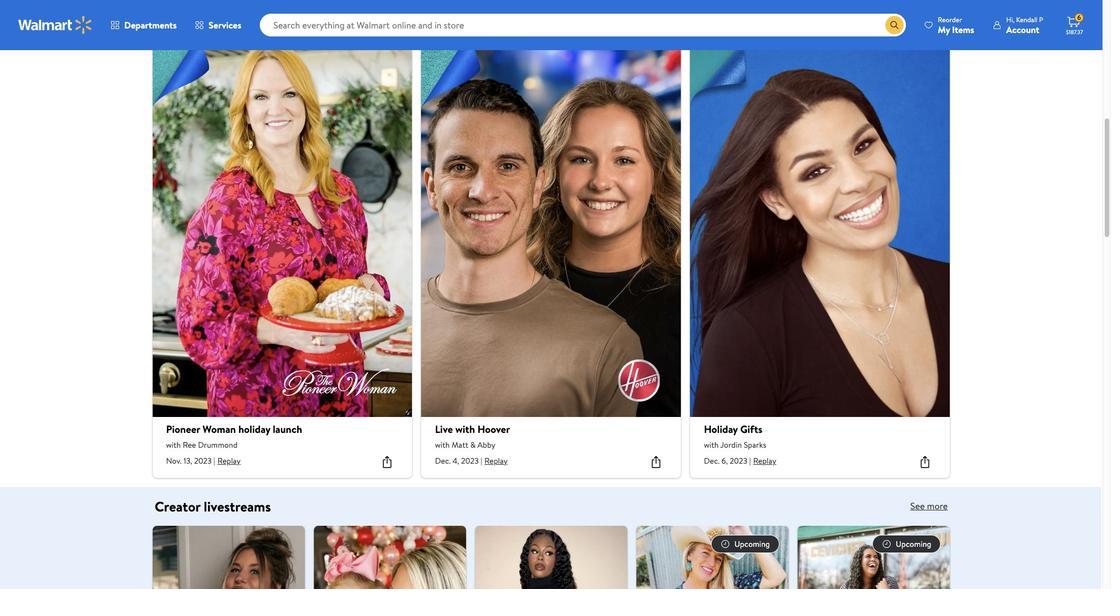 Task type: describe. For each thing, give the bounding box(es) containing it.
ree
[[183, 439, 196, 451]]

$187.37
[[1066, 28, 1083, 36]]

departments button
[[101, 11, 186, 39]]

services button
[[186, 11, 251, 39]]

more
[[927, 500, 948, 512]]

replay for with
[[485, 455, 508, 467]]

sparks
[[744, 439, 767, 451]]

search icon image
[[890, 21, 899, 30]]

creator livestreams
[[155, 497, 271, 516]]

Walmart Site-Wide search field
[[260, 14, 906, 36]]

departments
[[124, 19, 177, 31]]

live with hoover with matt & abby
[[435, 422, 510, 451]]

items
[[952, 23, 975, 36]]

see
[[911, 500, 925, 512]]

services
[[209, 19, 241, 31]]

holiday
[[704, 422, 738, 436]]

p
[[1040, 15, 1044, 24]]

hi,
[[1007, 15, 1015, 24]]

dec. 6, 2023 | replay
[[704, 455, 777, 467]]

reorder my items
[[938, 15, 975, 36]]

gifts
[[740, 422, 763, 436]]

with inside holiday gifts with jordin sparks
[[704, 439, 719, 451]]

hoover
[[478, 422, 510, 436]]

2023 for woman
[[194, 455, 212, 467]]

dec. 4, 2023 | replay
[[435, 455, 508, 467]]

nov.
[[166, 455, 182, 467]]

| for gifts
[[750, 455, 751, 467]]

4,
[[453, 455, 459, 467]]

abby
[[478, 439, 496, 451]]

pioneer
[[166, 422, 200, 436]]

| for with
[[481, 455, 482, 467]]

Search search field
[[260, 14, 906, 36]]

pioneer woman holiday launch with ree drummond
[[166, 422, 302, 451]]

hi, kendall p account
[[1007, 15, 1044, 36]]

walmart image for holiday gifts
[[690, 32, 950, 417]]

woman
[[203, 422, 236, 436]]

replay link for gifts
[[751, 455, 777, 473]]

with inside pioneer woman holiday launch with ree drummond
[[166, 439, 181, 451]]

jordin
[[721, 439, 742, 451]]

launch
[[273, 422, 302, 436]]

share actions image for holiday gifts
[[918, 455, 932, 469]]

reorder
[[938, 15, 962, 24]]



Task type: locate. For each thing, give the bounding box(es) containing it.
with down holiday in the right of the page
[[704, 439, 719, 451]]

with down live
[[435, 439, 450, 451]]

1 share actions image from the left
[[649, 455, 663, 469]]

replay link down drummond
[[215, 455, 241, 473]]

2023 for with
[[461, 455, 479, 467]]

0 horizontal spatial |
[[214, 455, 215, 467]]

replay down abby
[[485, 455, 508, 467]]

3 | from the left
[[750, 455, 751, 467]]

with up the matt
[[456, 422, 475, 436]]

nov. 13, 2023 | replay
[[166, 455, 241, 467]]

matt
[[452, 439, 469, 451]]

account
[[1007, 23, 1040, 36]]

1 dec. from the left
[[435, 455, 451, 467]]

dec.
[[435, 455, 451, 467], [704, 455, 720, 467]]

walmart image for pioneer woman holiday launch
[[152, 32, 412, 417]]

2 replay link from the left
[[482, 455, 508, 473]]

holiday
[[238, 422, 270, 436]]

share actions image for live with hoover
[[649, 455, 663, 469]]

replay link for with
[[482, 455, 508, 473]]

kendall
[[1016, 15, 1038, 24]]

dec. for live with hoover
[[435, 455, 451, 467]]

6 $187.37
[[1066, 13, 1083, 36]]

| down abby
[[481, 455, 482, 467]]

2023 for gifts
[[730, 455, 748, 467]]

0 horizontal spatial 2023
[[194, 455, 212, 467]]

2 share actions image from the left
[[918, 455, 932, 469]]

1 horizontal spatial replay link
[[482, 455, 508, 473]]

2023 right 4,
[[461, 455, 479, 467]]

live
[[435, 422, 453, 436]]

see more link
[[911, 500, 948, 512]]

share actions image
[[380, 455, 394, 469]]

dec. for holiday gifts
[[704, 455, 720, 467]]

0 horizontal spatial replay
[[218, 455, 241, 467]]

2 2023 from the left
[[461, 455, 479, 467]]

replay link down sparks
[[751, 455, 777, 473]]

replay link
[[215, 455, 241, 473], [482, 455, 508, 473], [751, 455, 777, 473]]

drummond
[[198, 439, 238, 451]]

3 2023 from the left
[[730, 455, 748, 467]]

replay for woman
[[218, 455, 241, 467]]

1 | from the left
[[214, 455, 215, 467]]

&
[[470, 439, 476, 451]]

2 horizontal spatial 2023
[[730, 455, 748, 467]]

2 horizontal spatial replay
[[753, 455, 777, 467]]

2 | from the left
[[481, 455, 482, 467]]

3 replay from the left
[[753, 455, 777, 467]]

1 2023 from the left
[[194, 455, 212, 467]]

walmart image for live with hoover
[[421, 32, 681, 417]]

1 horizontal spatial share actions image
[[918, 455, 932, 469]]

replay
[[218, 455, 241, 467], [485, 455, 508, 467], [753, 455, 777, 467]]

with up nov.
[[166, 439, 181, 451]]

my
[[938, 23, 950, 36]]

|
[[214, 455, 215, 467], [481, 455, 482, 467], [750, 455, 751, 467]]

1 horizontal spatial dec.
[[704, 455, 720, 467]]

1 replay from the left
[[218, 455, 241, 467]]

1 horizontal spatial replay
[[485, 455, 508, 467]]

dec. left 6,
[[704, 455, 720, 467]]

with
[[456, 422, 475, 436], [166, 439, 181, 451], [435, 439, 450, 451], [704, 439, 719, 451]]

3 replay link from the left
[[751, 455, 777, 473]]

| for woman
[[214, 455, 215, 467]]

| down sparks
[[750, 455, 751, 467]]

replay down sparks
[[753, 455, 777, 467]]

1 horizontal spatial |
[[481, 455, 482, 467]]

2 replay from the left
[[485, 455, 508, 467]]

walmart image
[[18, 16, 92, 34], [152, 32, 412, 417], [421, 32, 681, 417], [690, 32, 950, 417]]

2 horizontal spatial replay link
[[751, 455, 777, 473]]

2 horizontal spatial |
[[750, 455, 751, 467]]

replay link down abby
[[482, 455, 508, 473]]

2023 right 6,
[[730, 455, 748, 467]]

dec. left 4,
[[435, 455, 451, 467]]

0 horizontal spatial dec.
[[435, 455, 451, 467]]

2023 right '13,'
[[194, 455, 212, 467]]

| down drummond
[[214, 455, 215, 467]]

livestreams
[[204, 497, 271, 516]]

13,
[[184, 455, 192, 467]]

0 horizontal spatial share actions image
[[649, 455, 663, 469]]

1 replay link from the left
[[215, 455, 241, 473]]

replay for gifts
[[753, 455, 777, 467]]

holiday gifts with jordin sparks
[[704, 422, 767, 451]]

2 dec. from the left
[[704, 455, 720, 467]]

share actions image
[[649, 455, 663, 469], [918, 455, 932, 469]]

0 horizontal spatial replay link
[[215, 455, 241, 473]]

6
[[1078, 13, 1081, 22]]

1 horizontal spatial 2023
[[461, 455, 479, 467]]

see more
[[911, 500, 948, 512]]

creator
[[155, 497, 200, 516]]

replay link for woman
[[215, 455, 241, 473]]

6,
[[722, 455, 728, 467]]

replay down drummond
[[218, 455, 241, 467]]

2023
[[194, 455, 212, 467], [461, 455, 479, 467], [730, 455, 748, 467]]



Task type: vqa. For each thing, say whether or not it's contained in the screenshot.
2nd 2023
yes



